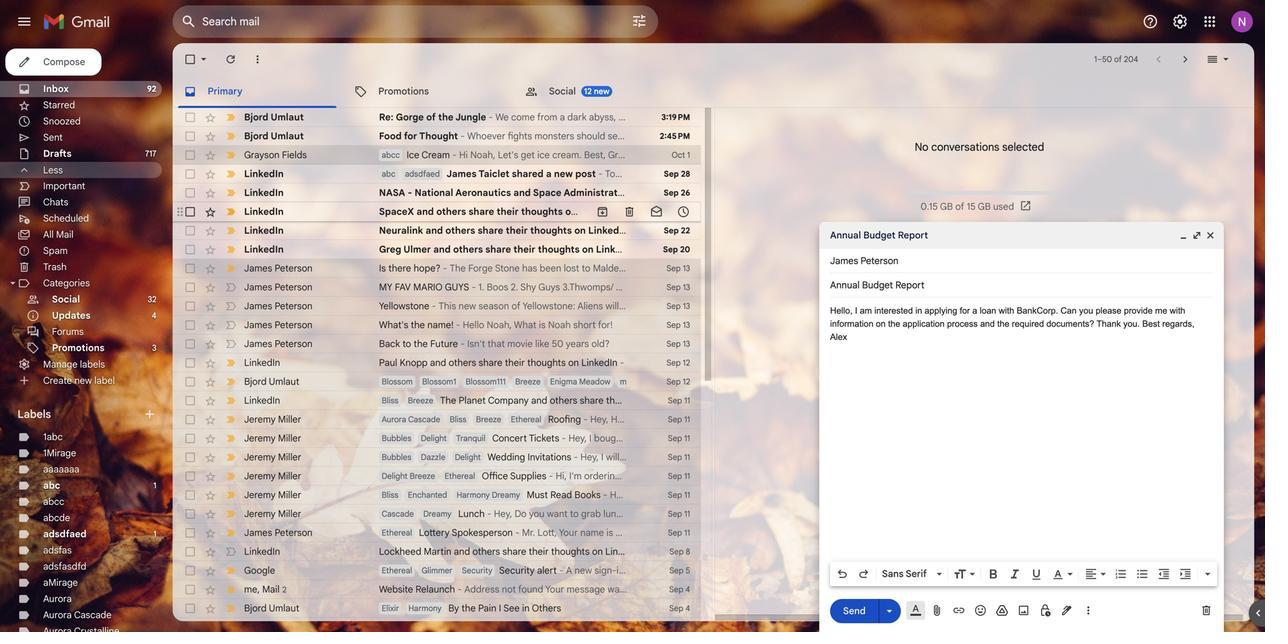 Task type: vqa. For each thing, say whether or not it's contained in the screenshot.
default to the right
no



Task type: locate. For each thing, give the bounding box(es) containing it.
0 vertical spatial for
[[404, 130, 417, 142]]

sep 13 for maldenia.
[[667, 264, 691, 274]]

0 vertical spatial what
[[637, 262, 659, 274]]

3 11 from the top
[[685, 434, 691, 444]]

5 11 from the top
[[685, 471, 691, 481]]

mon, sep 4, 2023, 6:00 am element
[[670, 621, 691, 632]]

in up the application at the right bottom of the page
[[916, 306, 923, 316]]

2 vertical spatial 4
[[686, 604, 691, 614]]

sep 13 for twhacks
[[667, 282, 691, 293]]

6 11 from the top
[[685, 490, 691, 500]]

2 miller from the top
[[278, 433, 302, 444]]

row containing google
[[173, 561, 701, 580]]

0 horizontal spatial grayson
[[244, 149, 280, 161]]

row down name!
[[173, 335, 701, 354]]

me inside row
[[244, 584, 258, 595]]

2 sep 13 from the top
[[667, 282, 691, 293]]

abcc inside abcc ice cream - hi noah, let's get ice cream. best, grayson
[[382, 150, 400, 160]]

peterson
[[861, 255, 899, 267], [275, 262, 313, 274], [275, 281, 313, 293], [275, 300, 313, 312], [275, 319, 313, 331], [275, 338, 313, 350], [275, 527, 313, 539]]

updates
[[52, 310, 91, 322]]

office supplies -
[[482, 470, 556, 482]]

3.thwomps/
[[563, 281, 614, 293]]

amirage link
[[43, 577, 78, 589]]

on inside 'greg ulmer and others share their thoughts on linkedin' link
[[582, 244, 594, 255]]

1 row from the top
[[173, 108, 701, 127]]

bjord umlaut for 2:45 pm
[[244, 130, 304, 142]]

ethereal
[[511, 415, 542, 425], [445, 471, 475, 481], [382, 528, 412, 538], [382, 566, 412, 576]]

21 row from the top
[[173, 505, 701, 524]]

aurora inside row
[[382, 415, 406, 425]]

0 vertical spatial abc
[[382, 169, 396, 179]]

grayson right best,
[[608, 149, 644, 161]]

dreamy up 'lottery'
[[424, 509, 452, 519]]

6 miller from the top
[[278, 508, 302, 520]]

0 horizontal spatial in
[[522, 603, 530, 614]]

annual budget report dialog
[[820, 222, 1225, 632]]

0 vertical spatial delight
[[421, 434, 447, 444]]

row down glimmer
[[173, 580, 701, 599]]

breeze inside the bjord umlaut row
[[516, 377, 541, 387]]

25 row from the top
[[173, 580, 701, 599]]

0 vertical spatial aurora
[[382, 415, 406, 425]]

cascade down enchanted
[[382, 509, 414, 519]]

fav
[[395, 281, 411, 293]]

1 miller from the top
[[278, 414, 302, 425]]

and up blossom1
[[430, 357, 447, 369]]

row down national
[[173, 202, 701, 221]]

of left 204
[[1115, 54, 1123, 64]]

8 sep 11 from the top
[[668, 528, 691, 538]]

sep for 16th row
[[668, 415, 683, 425]]

row up 'lottery'
[[173, 505, 701, 524]]

0 vertical spatial social
[[549, 85, 576, 97]]

row
[[173, 108, 701, 127], [173, 127, 701, 146], [173, 146, 701, 165], [173, 165, 701, 184], [173, 184, 810, 202], [173, 202, 701, 221], [173, 221, 701, 240], [173, 240, 701, 259], [173, 259, 816, 278], [173, 278, 701, 297], [173, 297, 701, 316], [173, 316, 701, 335], [173, 335, 701, 354], [173, 354, 701, 372], [173, 391, 719, 410], [173, 410, 701, 429], [173, 429, 701, 448], [173, 448, 701, 467], [173, 467, 701, 486], [173, 486, 701, 505], [173, 505, 701, 524], [173, 524, 701, 543], [173, 543, 701, 561], [173, 561, 701, 580], [173, 580, 701, 599], [173, 599, 701, 618], [173, 618, 701, 632]]

1.
[[479, 281, 485, 293]]

the
[[450, 262, 466, 274], [440, 395, 457, 407]]

on inside lockheed martin and others share their thoughts on linkedin link
[[592, 546, 603, 558]]

ethereal inside ethereal lottery spokesperson -
[[382, 528, 412, 538]]

1 horizontal spatial a
[[973, 306, 978, 316]]

6 jeremy miller from the top
[[244, 508, 302, 520]]

sep 13 for old?
[[667, 339, 691, 349]]

more image
[[251, 53, 265, 66]]

sep for 15th row from the bottom
[[667, 339, 681, 349]]

by the pain i see in others
[[449, 603, 562, 614]]

ethereal lottery spokesperson -
[[382, 527, 522, 539]]

planet
[[459, 395, 486, 407]]

relaunch
[[416, 584, 455, 596]]

0 horizontal spatial i
[[499, 603, 502, 614]]

abcc down food
[[382, 150, 400, 160]]

cascade down amirage "link"
[[74, 609, 112, 621]]

peterson for yellowstone - this new season of yellowstone: aliens will premier june 1987
[[275, 300, 313, 312]]

10 row from the top
[[173, 278, 701, 297]]

jeremy for concert tickets
[[244, 433, 276, 444]]

1 sep 11 from the top
[[668, 396, 691, 406]]

new down manage labels link
[[74, 375, 92, 386]]

0 horizontal spatial aurora cascade
[[43, 609, 112, 621]]

row down 'taiclet' at the top
[[173, 184, 810, 202]]

in inside row
[[522, 603, 530, 614]]

categories
[[43, 277, 90, 289]]

0 horizontal spatial with
[[999, 306, 1015, 316]]

sep 12
[[667, 358, 691, 368], [667, 377, 691, 387]]

aurora cascade down blossom
[[382, 415, 441, 425]]

0 vertical spatial harmony
[[457, 490, 490, 500]]

and down loan
[[981, 319, 996, 329]]

starred
[[43, 99, 75, 111]]

5 sep 11 from the top
[[668, 471, 691, 481]]

jeremy miller for concert
[[244, 433, 302, 444]]

i inside hello, i am interested in applying for a loan with bankcorp. can you please provide me with information on the application process and the required documents? thank you. best regards, alex
[[856, 306, 858, 316]]

1 horizontal spatial ·
[[976, 571, 978, 581]]

a left loan
[[973, 306, 978, 316]]

and down james taiclet shared a new post -
[[514, 187, 531, 199]]

my fav mario guys - 1. boos 2. shy guys 3.thwomps/ twhacks
[[379, 281, 653, 293]]

shy
[[521, 281, 537, 293]]

3 13 from the top
[[683, 301, 691, 311]]

2 sep 11 from the top
[[668, 415, 691, 425]]

1 vertical spatial bliss
[[450, 415, 467, 425]]

0 vertical spatial abcc
[[382, 150, 400, 160]]

labels heading
[[18, 408, 143, 421]]

1 vertical spatial me
[[244, 584, 258, 595]]

0 vertical spatial 4
[[152, 311, 157, 321]]

on inside neuralink and others share their thoughts on linkedin link
[[575, 225, 586, 237]]

row up boos
[[173, 259, 816, 278]]

ethereal up website
[[382, 566, 412, 576]]

2 vertical spatial aurora
[[43, 609, 72, 621]]

sep inside the bjord umlaut row
[[667, 377, 681, 387]]

11 for office supplies -
[[685, 471, 691, 481]]

ulmer
[[404, 244, 431, 255]]

Search mail text field
[[202, 15, 594, 28]]

sep for fourth row
[[664, 169, 679, 179]]

spacex and others share their thoughts on linkedin
[[379, 206, 619, 218]]

the up the guys
[[450, 262, 466, 274]]

lockheed martin and others share their thoughts on linkedin link
[[379, 545, 642, 559]]

the left name!
[[411, 319, 425, 331]]

3 jeremy miller from the top
[[244, 451, 302, 463]]

3 row from the top
[[173, 146, 701, 165]]

717
[[145, 149, 157, 159]]

4 sep 11 from the top
[[668, 452, 691, 463]]

must read books -
[[527, 489, 610, 501]]

sep for sixth row from the bottom
[[668, 528, 683, 538]]

1 horizontal spatial 50
[[1103, 54, 1113, 64]]

0 vertical spatial i
[[856, 306, 858, 316]]

row up hope?
[[173, 240, 701, 259]]

sep 11 for must read books -
[[668, 490, 691, 500]]

tab list
[[173, 76, 1255, 108]]

food for thought -
[[379, 130, 468, 142]]

1 vertical spatial abc
[[43, 480, 60, 492]]

out!
[[791, 187, 810, 199]]

1 bubbles from the top
[[382, 434, 412, 444]]

james for 10th row
[[244, 281, 272, 293]]

row up future
[[173, 316, 701, 335]]

new inside 'nasa - national aeronautics and space administration just posted new content. check it out!' link
[[689, 187, 708, 199]]

linkedin inside 'greg ulmer and others share their thoughts on linkedin' link
[[596, 244, 636, 255]]

less
[[43, 164, 63, 176]]

row up relaunch
[[173, 561, 701, 580]]

2 vertical spatial delight
[[382, 471, 408, 481]]

0 vertical spatial bliss
[[382, 396, 399, 406]]

row down the bjord umlaut row
[[173, 410, 701, 429]]

aurora cascade inside labels navigation
[[43, 609, 112, 621]]

office
[[482, 470, 508, 482]]

1 vertical spatial a
[[973, 306, 978, 316]]

0 horizontal spatial abcc
[[43, 496, 64, 508]]

sep 4 up mon, sep 4, 2023, 6:00 am element
[[670, 604, 691, 614]]

50 left 204
[[1103, 54, 1113, 64]]

3 miller from the top
[[278, 451, 302, 463]]

4 jeremy from the top
[[244, 470, 276, 482]]

gb right the 0.15
[[941, 201, 954, 212]]

meadow
[[580, 377, 611, 387]]

harmony up lunch
[[457, 490, 490, 500]]

row up thought
[[173, 108, 701, 127]]

1 horizontal spatial grayson
[[608, 149, 644, 161]]

1 horizontal spatial aurora cascade
[[382, 415, 441, 425]]

11 for roofing -
[[685, 415, 691, 425]]

linkedin
[[244, 168, 284, 180], [244, 187, 284, 199], [244, 206, 284, 218], [580, 206, 619, 218], [244, 225, 284, 237], [589, 225, 628, 237], [244, 244, 284, 255], [596, 244, 636, 255], [244, 357, 280, 369], [582, 357, 618, 369], [244, 395, 280, 407], [683, 395, 719, 407], [244, 546, 280, 558], [606, 546, 642, 558]]

new up hello
[[459, 300, 476, 312]]

13 for maldenia.
[[683, 264, 691, 274]]

2 11 from the top
[[685, 415, 691, 425]]

0 horizontal spatial me
[[244, 584, 258, 595]]

8 row from the top
[[173, 240, 701, 259]]

on inside hello, i am interested in applying for a loan with bankcorp. can you please provide me with information on the application process and the required documents? thank you. best regards, alex
[[877, 319, 886, 329]]

is there hope? - the forge stone has been lost to maldenia. what more could we do to save alendria?!
[[379, 262, 816, 274]]

2 bubbles from the top
[[382, 452, 412, 463]]

1 13 from the top
[[683, 264, 691, 274]]

greg ulmer and others share their thoughts on linkedin link
[[379, 243, 636, 256]]

promotions inside tab
[[379, 85, 429, 97]]

1 vertical spatial in
[[522, 603, 530, 614]]

1 horizontal spatial i
[[856, 306, 858, 316]]

promotions up gorge
[[379, 85, 429, 97]]

umlaut for 3:19 pm
[[271, 111, 304, 123]]

1 vertical spatial the
[[440, 395, 457, 407]]

0 vertical spatial 12
[[584, 86, 592, 96]]

jeremy miller for roofing
[[244, 414, 302, 425]]

1 horizontal spatial with
[[1171, 306, 1186, 316]]

peterson inside annual budget report dialog
[[861, 255, 899, 267]]

0 vertical spatial the
[[450, 262, 466, 274]]

to right lost
[[582, 262, 591, 274]]

0 vertical spatial promotions
[[379, 85, 429, 97]]

noah, right hi
[[471, 149, 496, 161]]

re: gorge of the jungle -
[[379, 111, 496, 123]]

0 vertical spatial sep 4
[[670, 585, 691, 595]]

2 sep 4 from the top
[[670, 604, 691, 614]]

0 horizontal spatial security
[[462, 566, 493, 576]]

refresh image
[[224, 53, 238, 66]]

0 horizontal spatial promotions
[[52, 342, 105, 354]]

2 bjord umlaut from the top
[[244, 130, 304, 142]]

bubbles for concert tickets -
[[382, 434, 412, 444]]

breeze down the planet
[[476, 415, 502, 425]]

sep 12 for linkedin
[[667, 358, 691, 368]]

conversations
[[932, 140, 1000, 154]]

4 down 5
[[686, 585, 691, 595]]

is
[[379, 262, 386, 274]]

4 bjord umlaut from the top
[[244, 603, 300, 614]]

1 horizontal spatial what
[[637, 262, 659, 274]]

1 vertical spatial abcc
[[43, 496, 64, 508]]

0 vertical spatial dreamy
[[492, 490, 520, 500]]

more
[[661, 262, 683, 274]]

bjord for 2:45 pm
[[244, 130, 269, 142]]

1 · from the left
[[943, 571, 945, 581]]

row up dazzle
[[173, 429, 701, 448]]

social down categories
[[52, 294, 80, 305]]

1 vertical spatial 50
[[552, 338, 564, 350]]

4 bjord from the top
[[244, 603, 267, 614]]

supplies
[[511, 470, 547, 482]]

1 jeremy miller from the top
[[244, 414, 302, 425]]

7 11 from the top
[[685, 509, 691, 519]]

4 down 32
[[152, 311, 157, 321]]

me up best
[[1156, 306, 1168, 316]]

1 sep 4 from the top
[[670, 585, 691, 595]]

adsdfaed down ice
[[405, 169, 440, 179]]

this
[[439, 300, 456, 312]]

of left 15
[[956, 201, 965, 212]]

breeze up company
[[516, 377, 541, 387]]

15
[[967, 201, 976, 212]]

mail inside row
[[262, 584, 280, 595]]

abc up abcc link
[[43, 480, 60, 492]]

james for 19th row from the bottom of the the no conversations selected main content
[[244, 262, 272, 274]]

row down hope?
[[173, 278, 701, 297]]

with up regards,
[[1171, 306, 1186, 316]]

james inside annual budget report dialog
[[831, 255, 859, 267]]

0 vertical spatial mail
[[56, 229, 73, 241]]

to right 'do'
[[740, 262, 749, 274]]

1 horizontal spatial for
[[960, 306, 971, 316]]

2 bjord from the top
[[244, 130, 269, 142]]

ethereal up concert tickets - at the bottom left
[[511, 415, 542, 425]]

5 13 from the top
[[683, 339, 691, 349]]

3 sep 13 from the top
[[667, 301, 691, 311]]

ethereal up lockheed
[[382, 528, 412, 538]]

1 vertical spatial adsdfaed
[[43, 528, 87, 540]]

for down gorge
[[404, 130, 417, 142]]

4 11 from the top
[[685, 452, 691, 463]]

row up ulmer
[[173, 221, 701, 240]]

aurora cascade inside row
[[382, 415, 441, 425]]

· right 'terms'
[[943, 571, 945, 581]]

0 horizontal spatial for
[[404, 130, 417, 142]]

1 gb from the left
[[941, 201, 954, 212]]

what left is
[[514, 319, 537, 331]]

row down blossom1
[[173, 391, 719, 410]]

a inside row
[[546, 168, 552, 180]]

2 sep 12 from the top
[[667, 377, 691, 387]]

promotions up manage labels link
[[52, 342, 105, 354]]

4 row from the top
[[173, 165, 701, 184]]

1 bjord umlaut from the top
[[244, 111, 304, 123]]

thank
[[1097, 319, 1122, 329]]

0 horizontal spatial social
[[52, 294, 80, 305]]

miller
[[278, 414, 302, 425], [278, 433, 302, 444], [278, 451, 302, 463], [278, 470, 302, 482], [278, 489, 302, 501], [278, 508, 302, 520]]

1 horizontal spatial mail
[[262, 584, 280, 595]]

google
[[244, 565, 275, 577]]

labels
[[80, 358, 105, 370]]

sep 11 for lunch -
[[668, 509, 691, 519]]

1 vertical spatial bubbles
[[382, 452, 412, 463]]

jeremy miller
[[244, 414, 302, 425], [244, 433, 302, 444], [244, 451, 302, 463], [244, 470, 302, 482], [244, 489, 302, 501], [244, 508, 302, 520]]

2 jeremy miller from the top
[[244, 433, 302, 444]]

drafts
[[43, 148, 72, 160]]

important
[[43, 180, 85, 192]]

1 horizontal spatial delight
[[421, 434, 447, 444]]

jeremy miller for wedding
[[244, 451, 302, 463]]

0 horizontal spatial gb
[[941, 201, 954, 212]]

sep 12 inside the bjord umlaut row
[[667, 377, 691, 387]]

1 horizontal spatial abc
[[382, 169, 396, 179]]

6 jeremy from the top
[[244, 508, 276, 520]]

50 right like
[[552, 338, 564, 350]]

1 horizontal spatial security
[[499, 565, 535, 577]]

james
[[447, 168, 477, 180], [831, 255, 859, 267], [244, 262, 272, 274], [244, 281, 272, 293], [244, 300, 272, 312], [244, 319, 272, 331], [244, 338, 272, 350], [244, 527, 272, 539]]

1 vertical spatial harmony
[[409, 604, 442, 614]]

bjord
[[244, 111, 269, 123], [244, 130, 269, 142], [244, 376, 267, 388], [244, 603, 267, 614]]

wedding
[[488, 451, 526, 463]]

5 sep 13 from the top
[[667, 339, 691, 349]]

peterson for my fav mario guys - 1. boos 2. shy guys 3.thwomps/ twhacks
[[275, 281, 313, 293]]

tab list containing primary
[[173, 76, 1255, 108]]

1 horizontal spatial social
[[549, 85, 576, 97]]

1 horizontal spatial in
[[916, 306, 923, 316]]

2 vertical spatial cascade
[[74, 609, 112, 621]]

1 jeremy from the top
[[244, 414, 276, 425]]

1 11 from the top
[[685, 396, 691, 406]]

james for sixth row from the bottom
[[244, 527, 272, 539]]

1 vertical spatial sep 4
[[670, 604, 691, 614]]

row down thought
[[173, 146, 701, 165]]

4 sep 13 from the top
[[667, 320, 691, 330]]

the down interested
[[889, 319, 901, 329]]

sep for 19th row from the bottom of the the no conversations selected main content
[[667, 264, 681, 274]]

toolbar
[[589, 205, 697, 219]]

0 horizontal spatial abc
[[43, 480, 60, 492]]

for up process at right bottom
[[960, 306, 971, 316]]

1 vertical spatial 4
[[686, 585, 691, 595]]

get
[[521, 149, 535, 161]]

i left am
[[856, 306, 858, 316]]

2 jeremy from the top
[[244, 433, 276, 444]]

2 horizontal spatial to
[[740, 262, 749, 274]]

0 horizontal spatial ·
[[943, 571, 945, 581]]

best
[[1143, 319, 1161, 329]]

3 jeremy from the top
[[244, 451, 276, 463]]

8 11 from the top
[[685, 528, 691, 538]]

share up security alert -
[[503, 546, 527, 558]]

1 vertical spatial for
[[960, 306, 971, 316]]

share down meadow
[[580, 395, 604, 407]]

None search field
[[173, 5, 659, 38]]

sep 11 for wedding invitations -
[[668, 452, 691, 463]]

paul knopp and others share their thoughts on linkedin -
[[379, 357, 627, 369]]

4 up mon, sep 4, 2023, 6:00 am element
[[686, 604, 691, 614]]

what up twhacks on the top
[[637, 262, 659, 274]]

promotions inside labels navigation
[[52, 342, 105, 354]]

bankcorp.
[[1017, 306, 1059, 316]]

4 miller from the top
[[278, 470, 302, 482]]

social inside labels navigation
[[52, 294, 80, 305]]

6 sep 11 from the top
[[668, 490, 691, 500]]

for inside row
[[404, 130, 417, 142]]

aurora down aurora link
[[43, 609, 72, 621]]

will
[[606, 300, 619, 312]]

1 vertical spatial aurora cascade
[[43, 609, 112, 621]]

harmony dreamy
[[457, 490, 520, 500]]

manage labels link
[[43, 358, 105, 370]]

forums
[[52, 326, 84, 338]]

None checkbox
[[184, 167, 197, 181], [184, 186, 197, 200], [184, 205, 197, 219], [184, 224, 197, 238], [184, 319, 197, 332], [184, 337, 197, 351], [184, 375, 197, 389], [184, 413, 197, 426], [184, 451, 197, 464], [184, 526, 197, 540], [184, 583, 197, 597], [184, 602, 197, 615], [184, 167, 197, 181], [184, 186, 197, 200], [184, 205, 197, 219], [184, 224, 197, 238], [184, 319, 197, 332], [184, 337, 197, 351], [184, 375, 197, 389], [184, 413, 197, 426], [184, 451, 197, 464], [184, 526, 197, 540], [184, 583, 197, 597], [184, 602, 197, 615]]

7 sep 11 from the top
[[668, 509, 691, 519]]

miller for roofing -
[[278, 414, 302, 425]]

bliss for must read books
[[382, 490, 399, 500]]

1 vertical spatial cascade
[[382, 509, 414, 519]]

0 vertical spatial sep 12
[[667, 358, 691, 368]]

1
[[1095, 54, 1098, 64], [688, 150, 691, 160], [154, 481, 157, 491], [154, 529, 157, 540]]

linkedin inside lockheed martin and others share their thoughts on linkedin link
[[606, 546, 642, 558]]

4 for -
[[686, 585, 691, 595]]

jeremy for must read books
[[244, 489, 276, 501]]

no conversations selected main content
[[173, 43, 1255, 632]]

5 jeremy from the top
[[244, 489, 276, 501]]

spacex
[[379, 206, 414, 218]]

8
[[686, 547, 691, 557]]

1 vertical spatial noah,
[[487, 319, 512, 331]]

0 vertical spatial bubbles
[[382, 434, 412, 444]]

toolbar inside row
[[589, 205, 697, 219]]

miller for wedding invitations -
[[278, 451, 302, 463]]

and down ethereal lottery spokesperson -
[[454, 546, 470, 558]]

sep for 20th row from the top
[[668, 490, 683, 500]]

annual
[[831, 229, 862, 241]]

1 inside row
[[688, 150, 691, 160]]

-
[[489, 111, 493, 123], [461, 130, 465, 142], [453, 149, 457, 161], [599, 168, 603, 180], [408, 187, 412, 199], [443, 262, 448, 274], [472, 281, 476, 293], [432, 300, 436, 312], [456, 319, 461, 331], [461, 338, 465, 350], [620, 357, 625, 369], [584, 414, 588, 425], [562, 433, 566, 444], [574, 451, 578, 463], [549, 470, 554, 482], [604, 489, 608, 501], [487, 508, 492, 520], [516, 527, 520, 539], [560, 565, 564, 577], [458, 584, 462, 596]]

and inside hello, i am interested in applying for a loan with bankcorp. can you please provide me with information on the application process and the required documents? thank you. best regards, alex
[[981, 319, 996, 329]]

0 vertical spatial adsdfaed
[[405, 169, 440, 179]]

1 horizontal spatial to
[[582, 262, 591, 274]]

row down the by at the left bottom of page
[[173, 618, 701, 632]]

1 bjord from the top
[[244, 111, 269, 123]]

umlaut
[[271, 111, 304, 123], [271, 130, 304, 142], [269, 376, 300, 388], [269, 603, 300, 614]]

company
[[488, 395, 529, 407]]

2 row from the top
[[173, 127, 701, 146]]

primary tab
[[173, 76, 342, 108]]

5 jeremy miller from the top
[[244, 489, 302, 501]]

adsdfaed inside row
[[405, 169, 440, 179]]

0 vertical spatial in
[[916, 306, 923, 316]]

me down google
[[244, 584, 258, 595]]

22
[[681, 226, 691, 236]]

0 horizontal spatial 50
[[552, 338, 564, 350]]

20 row from the top
[[173, 486, 701, 505]]

sep 4 for by the pain i see in others
[[670, 604, 691, 614]]

and
[[514, 187, 531, 199], [417, 206, 434, 218], [426, 225, 443, 237], [434, 244, 451, 255], [981, 319, 996, 329], [430, 357, 447, 369], [532, 395, 548, 407], [454, 546, 470, 558]]

sep 4 for -
[[670, 585, 691, 595]]

mail down scheduled
[[56, 229, 73, 241]]

space
[[533, 187, 562, 199]]

lottery
[[419, 527, 450, 539]]

1 vertical spatial mail
[[262, 584, 280, 595]]

3 sep 11 from the top
[[668, 434, 691, 444]]

what's the name! - hello noah, what is noah short for!
[[379, 319, 613, 331]]

adsdfaed inside labels navigation
[[43, 528, 87, 540]]

sep 22
[[664, 226, 691, 236]]

2 gb from the left
[[978, 201, 991, 212]]

0 vertical spatial me
[[1156, 306, 1168, 316]]

4 inside labels navigation
[[152, 311, 157, 321]]

and up ulmer
[[426, 225, 443, 237]]

hello
[[463, 319, 485, 331]]

sep 12 inside row
[[667, 358, 691, 368]]

greg ulmer and others share their thoughts on linkedin
[[379, 244, 636, 255]]

1 grayson from the left
[[244, 149, 280, 161]]

row up the delight breeze
[[173, 448, 701, 467]]

james for 15th row from the bottom
[[244, 338, 272, 350]]

2 vertical spatial 12
[[683, 377, 691, 387]]

new down 28
[[689, 187, 708, 199]]

social left 12 new
[[549, 85, 576, 97]]

bliss up tranquil
[[450, 415, 467, 425]]

3 bjord from the top
[[244, 376, 267, 388]]

their
[[497, 206, 519, 218], [506, 225, 528, 237], [514, 244, 536, 255], [505, 357, 525, 369], [606, 395, 626, 407], [529, 546, 549, 558]]

0 vertical spatial a
[[546, 168, 552, 180]]

sep for eighth row from the top
[[663, 245, 678, 255]]

information
[[831, 319, 874, 329]]

new inside manage labels create new label
[[74, 375, 92, 386]]

11 row from the top
[[173, 297, 701, 316]]

1 horizontal spatial promotions
[[379, 85, 429, 97]]

0 vertical spatial noah,
[[471, 149, 496, 161]]

bliss down blossom
[[382, 396, 399, 406]]

12 inside row
[[683, 358, 691, 368]]

2 13 from the top
[[683, 282, 691, 293]]

adsdfaed
[[405, 169, 440, 179], [43, 528, 87, 540]]

None checkbox
[[184, 53, 197, 66], [184, 111, 197, 124], [184, 130, 197, 143], [184, 148, 197, 162], [184, 243, 197, 256], [184, 262, 197, 275], [184, 281, 197, 294], [184, 300, 197, 313], [184, 356, 197, 370], [184, 394, 197, 408], [184, 432, 197, 445], [184, 470, 197, 483], [184, 489, 197, 502], [184, 507, 197, 521], [184, 545, 197, 559], [184, 564, 197, 578], [184, 621, 197, 632], [184, 53, 197, 66], [184, 111, 197, 124], [184, 130, 197, 143], [184, 148, 197, 162], [184, 243, 197, 256], [184, 262, 197, 275], [184, 281, 197, 294], [184, 300, 197, 313], [184, 356, 197, 370], [184, 394, 197, 408], [184, 432, 197, 445], [184, 470, 197, 483], [184, 489, 197, 502], [184, 507, 197, 521], [184, 545, 197, 559], [184, 564, 197, 578], [184, 621, 197, 632]]

i left see
[[499, 603, 502, 614]]

their up neuralink and others share their thoughts on linkedin
[[497, 206, 519, 218]]

delight
[[421, 434, 447, 444], [455, 452, 481, 463], [382, 471, 408, 481]]

0 vertical spatial 50
[[1103, 54, 1113, 64]]

12 inside the bjord umlaut row
[[683, 377, 691, 387]]

24 row from the top
[[173, 561, 701, 580]]

miller for lunch -
[[278, 508, 302, 520]]

cream
[[422, 149, 450, 161]]

row up martin
[[173, 524, 701, 543]]

adsfasdfd link
[[43, 561, 86, 573]]

sep 13 for 1987
[[667, 301, 691, 311]]

5 miller from the top
[[278, 489, 302, 501]]

1 horizontal spatial gb
[[978, 201, 991, 212]]

of up thought
[[427, 111, 436, 123]]

1 vertical spatial delight
[[455, 452, 481, 463]]

15 row from the top
[[173, 391, 719, 410]]

food
[[379, 130, 402, 142]]

row up cream
[[173, 127, 701, 146]]

12 row from the top
[[173, 316, 701, 335]]

new inside social, 12 new messages, tab
[[594, 86, 610, 96]]

1 horizontal spatial adsdfaed
[[405, 169, 440, 179]]

1 sep 13 from the top
[[667, 264, 691, 274]]

aurora link
[[43, 593, 72, 605]]

bjord umlaut
[[244, 111, 304, 123], [244, 130, 304, 142], [244, 376, 300, 388], [244, 603, 300, 614]]

0 horizontal spatial a
[[546, 168, 552, 180]]

1 vertical spatial social
[[52, 294, 80, 305]]

cascade up dazzle
[[408, 415, 441, 425]]

0 vertical spatial aurora cascade
[[382, 415, 441, 425]]

noah, up that
[[487, 319, 512, 331]]

3 bjord umlaut from the top
[[244, 376, 300, 388]]

a up space
[[546, 168, 552, 180]]

0 horizontal spatial harmony
[[409, 604, 442, 614]]

umlaut for 2:45 pm
[[271, 130, 304, 142]]

4 jeremy miller from the top
[[244, 470, 302, 482]]

noah, for let's
[[471, 149, 496, 161]]

grayson left fields
[[244, 149, 280, 161]]

sep 11 for ethereal lottery spokesperson -
[[668, 528, 691, 538]]

0 horizontal spatial adsdfaed
[[43, 528, 87, 540]]

abcc inside labels navigation
[[43, 496, 64, 508]]

2 vertical spatial bliss
[[382, 490, 399, 500]]

bliss
[[382, 396, 399, 406], [450, 415, 467, 425], [382, 490, 399, 500]]

me inside hello, i am interested in applying for a loan with bankcorp. can you please provide me with information on the application process and the required documents? thank you. best regards, alex
[[1156, 306, 1168, 316]]

1 horizontal spatial abcc
[[382, 150, 400, 160]]

in right see
[[522, 603, 530, 614]]

for inside hello, i am interested in applying for a loan with bankcorp. can you please provide me with information on the application process and the required documents? thank you. best regards, alex
[[960, 306, 971, 316]]

of for 15
[[956, 201, 965, 212]]

undo ‪(⌘z)‬ image
[[836, 568, 850, 581]]

2 with from the left
[[1171, 306, 1186, 316]]

1 vertical spatial dreamy
[[424, 509, 452, 519]]

amirage
[[43, 577, 78, 589]]

1 sep 12 from the top
[[667, 358, 691, 368]]

1 vertical spatial i
[[499, 603, 502, 614]]

1 horizontal spatial me
[[1156, 306, 1168, 316]]

to right back
[[403, 338, 411, 350]]



Task type: describe. For each thing, give the bounding box(es) containing it.
bliss for the planet company and others share their thoughts on linkedin
[[382, 396, 399, 406]]

23 row from the top
[[173, 543, 701, 561]]

12 for linkedin
[[683, 358, 691, 368]]

27 row from the top
[[173, 618, 701, 632]]

what's
[[379, 319, 409, 331]]

gorge
[[396, 111, 424, 123]]

used
[[994, 201, 1015, 212]]

sep for row containing me
[[670, 585, 684, 595]]

twhacks
[[616, 281, 653, 293]]

spacex and others share their thoughts on linkedin link
[[379, 205, 619, 219]]

their up has
[[514, 244, 536, 255]]

14 row from the top
[[173, 354, 701, 372]]

of for the
[[427, 111, 436, 123]]

1 horizontal spatial dreamy
[[492, 490, 520, 500]]

1 with from the left
[[999, 306, 1015, 316]]

sep for 10th row
[[667, 282, 681, 293]]

jeremy miller for lunch
[[244, 508, 302, 520]]

jeremy for wedding invitations
[[244, 451, 276, 463]]

sep for 17th row
[[668, 434, 683, 444]]

26 row from the top
[[173, 599, 701, 618]]

james peterson for yellowstone - this new season of yellowstone: aliens will premier june 1987
[[244, 300, 313, 312]]

james peterson for back to the future - isn't that movie like 50 years old?
[[244, 338, 313, 350]]

on inside the spacex and others share their thoughts on linkedin link
[[566, 206, 577, 218]]

breeze up enchanted
[[410, 471, 435, 481]]

search mail image
[[177, 9, 201, 34]]

paul
[[379, 357, 398, 369]]

sep for 14th row from the top of the the no conversations selected main content
[[667, 358, 681, 368]]

of down my fav mario guys - 1. boos 2. shy guys 3.thwomps/ twhacks
[[512, 300, 521, 312]]

0 horizontal spatial delight
[[382, 471, 408, 481]]

all
[[43, 229, 54, 241]]

4 13 from the top
[[683, 320, 691, 330]]

follow link to manage storage image
[[1020, 200, 1034, 213]]

adsdfaed link
[[43, 528, 87, 540]]

isn't
[[468, 338, 485, 350]]

abcc for abcc
[[43, 496, 64, 508]]

1 vertical spatial aurora
[[43, 593, 72, 605]]

abc inside labels navigation
[[43, 480, 60, 492]]

linkedin inside the spacex and others share their thoughts on linkedin link
[[580, 206, 619, 218]]

2 grayson from the left
[[608, 149, 644, 161]]

sep for 11th row from the top
[[667, 301, 681, 311]]

back
[[379, 338, 400, 350]]

important link
[[43, 180, 85, 192]]

peterson for back to the future - isn't that movie like 50 years old?
[[275, 338, 313, 350]]

james peterson for is there hope? - the forge stone has been lost to maldenia. what more could we do to save alendria?!
[[244, 262, 313, 274]]

james peterson for my fav mario guys - 1. boos 2. shy guys 3.thwomps/ twhacks
[[244, 281, 313, 293]]

sep 20
[[663, 245, 691, 255]]

yellowstone
[[379, 300, 430, 312]]

umlaut for sep 12
[[269, 376, 300, 388]]

7 row from the top
[[173, 221, 701, 240]]

required
[[1013, 319, 1045, 329]]

sep for the bjord umlaut row
[[667, 377, 681, 387]]

inbox
[[43, 83, 69, 95]]

the left required
[[998, 319, 1010, 329]]

aaaaaaa link
[[43, 464, 79, 475]]

toggle split pane mode image
[[1207, 53, 1220, 66]]

trash
[[43, 261, 67, 273]]

privacy link
[[947, 571, 974, 581]]

bjord for sep 4
[[244, 603, 267, 614]]

19 row from the top
[[173, 467, 701, 486]]

mario
[[414, 281, 443, 293]]

their up greg ulmer and others share their thoughts on linkedin
[[506, 225, 528, 237]]

their up security alert -
[[529, 546, 549, 558]]

nasa - national aeronautics and space administration just posted new content. check it out! link
[[379, 186, 810, 200]]

me , mail 2
[[244, 584, 287, 595]]

promotions tab
[[343, 76, 514, 108]]

content.
[[710, 187, 748, 199]]

mail inside labels navigation
[[56, 229, 73, 241]]

1abc
[[43, 431, 63, 443]]

re:
[[379, 111, 394, 123]]

check
[[751, 187, 780, 199]]

18 row from the top
[[173, 448, 701, 467]]

1abc link
[[43, 431, 63, 443]]

bjord umlaut for sep 12
[[244, 376, 300, 388]]

wedding invitations -
[[488, 451, 581, 463]]

sep for fifth row from the bottom of the the no conversations selected main content
[[670, 547, 684, 557]]

new down cream.
[[554, 168, 573, 180]]

documents?
[[1047, 319, 1095, 329]]

linkedin inside neuralink and others share their thoughts on linkedin link
[[589, 225, 628, 237]]

compose
[[43, 56, 85, 68]]

row containing me
[[173, 580, 701, 599]]

bjord for 3:19 pm
[[244, 111, 269, 123]]

sep 8
[[670, 547, 691, 557]]

11 for wedding invitations -
[[685, 452, 691, 463]]

5
[[686, 566, 691, 576]]

harmony for harmony dreamy
[[457, 490, 490, 500]]

roofing -
[[548, 414, 591, 425]]

1 vertical spatial what
[[514, 319, 537, 331]]

jeremy miller for office
[[244, 470, 302, 482]]

of for 204
[[1115, 54, 1123, 64]]

blossom111
[[466, 377, 506, 387]]

bjord umlaut for sep 4
[[244, 603, 300, 614]]

and down national
[[417, 206, 434, 218]]

terms · privacy · program policies
[[919, 571, 1042, 581]]

spam link
[[43, 245, 68, 257]]

administration
[[564, 187, 632, 199]]

hello, i am interested in applying for a loan with bankcorp. can you please provide me with information on the application process and the required documents? thank you. best regards, alex
[[831, 306, 1195, 342]]

lockheed martin and others share their thoughts on linkedin
[[379, 546, 642, 558]]

1mirage link
[[43, 447, 76, 459]]

james peterson for what's the name! - hello noah, what is noah short for!
[[244, 319, 313, 331]]

abc link
[[43, 480, 60, 492]]

sep for ninth row from the bottom of the the no conversations selected main content
[[668, 471, 683, 481]]

noah
[[548, 319, 571, 331]]

abcc link
[[43, 496, 64, 508]]

interested
[[875, 306, 914, 316]]

bjord for sep 12
[[244, 376, 267, 388]]

20
[[681, 245, 691, 255]]

12 for bjord umlaut
[[683, 377, 691, 387]]

Subject field
[[831, 279, 1214, 292]]

bubbles for wedding invitations -
[[382, 452, 412, 463]]

12 inside tab
[[584, 86, 592, 96]]

settings image
[[1173, 13, 1189, 30]]

umlaut for sep 4
[[269, 603, 300, 614]]

28
[[681, 169, 691, 179]]

main menu image
[[16, 13, 32, 30]]

terms
[[919, 571, 941, 581]]

must
[[527, 489, 548, 501]]

13 row from the top
[[173, 335, 701, 354]]

process
[[948, 319, 978, 329]]

sep 11 for roofing -
[[668, 415, 691, 425]]

dazzle
[[421, 452, 446, 463]]

sep for 5th row from the top
[[664, 188, 679, 198]]

security for security alert -
[[499, 565, 535, 577]]

sep for 2nd row from the bottom
[[670, 604, 684, 614]]

0 vertical spatial cascade
[[408, 415, 441, 425]]

1mirage
[[43, 447, 76, 459]]

share down aeronautics on the top left
[[469, 206, 495, 218]]

13 for old?
[[683, 339, 691, 349]]

5 row from the top
[[173, 184, 810, 202]]

create
[[43, 375, 72, 386]]

the up knopp
[[414, 338, 428, 350]]

jeremy for roofing
[[244, 414, 276, 425]]

50 inside row
[[552, 338, 564, 350]]

spokesperson
[[452, 527, 513, 539]]

jeremy for office supplies
[[244, 470, 276, 482]]

older image
[[1180, 53, 1193, 66]]

support image
[[1143, 13, 1159, 30]]

their down meadow
[[606, 395, 626, 407]]

sep 11 for office supplies -
[[668, 471, 691, 481]]

james taiclet shared a new post -
[[447, 168, 605, 180]]

snoozed link
[[43, 115, 81, 127]]

6 row from the top
[[173, 202, 701, 221]]

abcc for abcc ice cream - hi noah, let's get ice cream. best, grayson
[[382, 150, 400, 160]]

promotions link
[[52, 342, 105, 354]]

row containing grayson fields
[[173, 146, 701, 165]]

16 row from the top
[[173, 410, 701, 429]]

share down the spacex and others share their thoughts on linkedin link
[[478, 225, 504, 237]]

roofing
[[548, 414, 581, 425]]

breeze down the bjord umlaut row
[[408, 396, 434, 406]]

the up thought
[[438, 111, 454, 123]]

labels
[[18, 408, 51, 421]]

bjord umlaut row
[[173, 372, 701, 391]]

sep for row containing google
[[670, 566, 684, 576]]

0 horizontal spatial dreamy
[[424, 509, 452, 519]]

11 for concert tickets -
[[685, 434, 691, 444]]

sep for 21th row from the top
[[668, 509, 683, 519]]

the right the by at the left bottom of page
[[462, 603, 476, 614]]

Message Body text field
[[831, 304, 1214, 558]]

aaaaaaa
[[43, 464, 79, 475]]

james peterson inside annual budget report dialog
[[831, 255, 899, 267]]

share down neuralink and others share their thoughts on linkedin link
[[486, 244, 511, 255]]

2.
[[511, 281, 519, 293]]

program
[[980, 571, 1012, 581]]

hello,
[[831, 306, 853, 316]]

i inside row
[[499, 603, 502, 614]]

11 for ethereal lottery spokesperson -
[[685, 528, 691, 538]]

invitations
[[528, 451, 572, 463]]

enchanted
[[408, 490, 447, 500]]

sep for 12th row from the top
[[667, 320, 681, 330]]

neuralink and others share their thoughts on linkedin
[[379, 225, 628, 237]]

peterson for is there hope? - the forge stone has been lost to maldenia. what more could we do to save alendria?!
[[275, 262, 313, 274]]

bjord umlaut for 3:19 pm
[[244, 111, 304, 123]]

sep for tenth row from the bottom of the the no conversations selected main content
[[668, 452, 683, 463]]

just
[[635, 187, 652, 199]]

applying
[[925, 306, 958, 316]]

is
[[539, 319, 546, 331]]

updates link
[[52, 310, 91, 322]]

social, 12 new messages, tab
[[514, 76, 684, 108]]

13 for twhacks
[[683, 282, 691, 293]]

drafts link
[[43, 148, 72, 160]]

1 50 of 204
[[1095, 54, 1139, 64]]

james for 11th row from the top
[[244, 300, 272, 312]]

abc inside row
[[382, 169, 396, 179]]

security for security
[[462, 566, 493, 576]]

boos
[[487, 281, 509, 293]]

advanced search options image
[[626, 7, 653, 34]]

for!
[[598, 319, 613, 331]]

adsfas
[[43, 545, 72, 556]]

2 horizontal spatial delight
[[455, 452, 481, 463]]

miller for concert tickets -
[[278, 433, 302, 444]]

miller for office supplies -
[[278, 470, 302, 482]]

and right company
[[532, 395, 548, 407]]

sep for 13th row from the bottom of the the no conversations selected main content
[[668, 396, 683, 406]]

share down the 'back to the future - isn't that movie like 50 years old?' at the left bottom
[[479, 357, 503, 369]]

maldenia.
[[593, 262, 635, 274]]

11 for lunch -
[[685, 509, 691, 519]]

james for 12th row from the top
[[244, 319, 272, 331]]

labels navigation
[[0, 43, 173, 632]]

cascade inside labels navigation
[[74, 609, 112, 621]]

0 horizontal spatial to
[[403, 338, 411, 350]]

13 for 1987
[[683, 301, 691, 311]]

sep 12 for bjord umlaut
[[667, 377, 691, 387]]

forge
[[469, 262, 493, 274]]

peterson for what's the name! - hello noah, what is noah short for!
[[275, 319, 313, 331]]

17 row from the top
[[173, 429, 701, 448]]

and up hope?
[[434, 244, 451, 255]]

lunch
[[459, 508, 485, 520]]

noah, for what
[[487, 319, 512, 331]]

9 row from the top
[[173, 259, 816, 278]]

22 row from the top
[[173, 524, 701, 543]]

primary
[[208, 85, 243, 97]]

204
[[1125, 54, 1139, 64]]

their down movie
[[505, 357, 525, 369]]

sep for seventh row from the top
[[664, 226, 679, 236]]

social inside tab
[[549, 85, 576, 97]]

guys
[[539, 281, 560, 293]]

2 · from the left
[[976, 571, 978, 581]]

gmail image
[[43, 8, 117, 35]]

harmony for harmony
[[409, 604, 442, 614]]

in inside hello, i am interested in applying for a loan with bankcorp. can you please provide me with information on the application process and the required documents? thank you. best regards, alex
[[916, 306, 923, 316]]

concert
[[493, 433, 527, 444]]

annual budget report
[[831, 229, 929, 241]]

adsfasdfd
[[43, 561, 86, 573]]

do
[[727, 262, 738, 274]]

jeremy for lunch
[[244, 508, 276, 520]]

a inside hello, i am interested in applying for a loan with bankcorp. can you please provide me with information on the application process and the required documents? thank you. best regards, alex
[[973, 306, 978, 316]]

11 for must read books -
[[685, 490, 691, 500]]

ethereal down dazzle
[[445, 471, 475, 481]]



